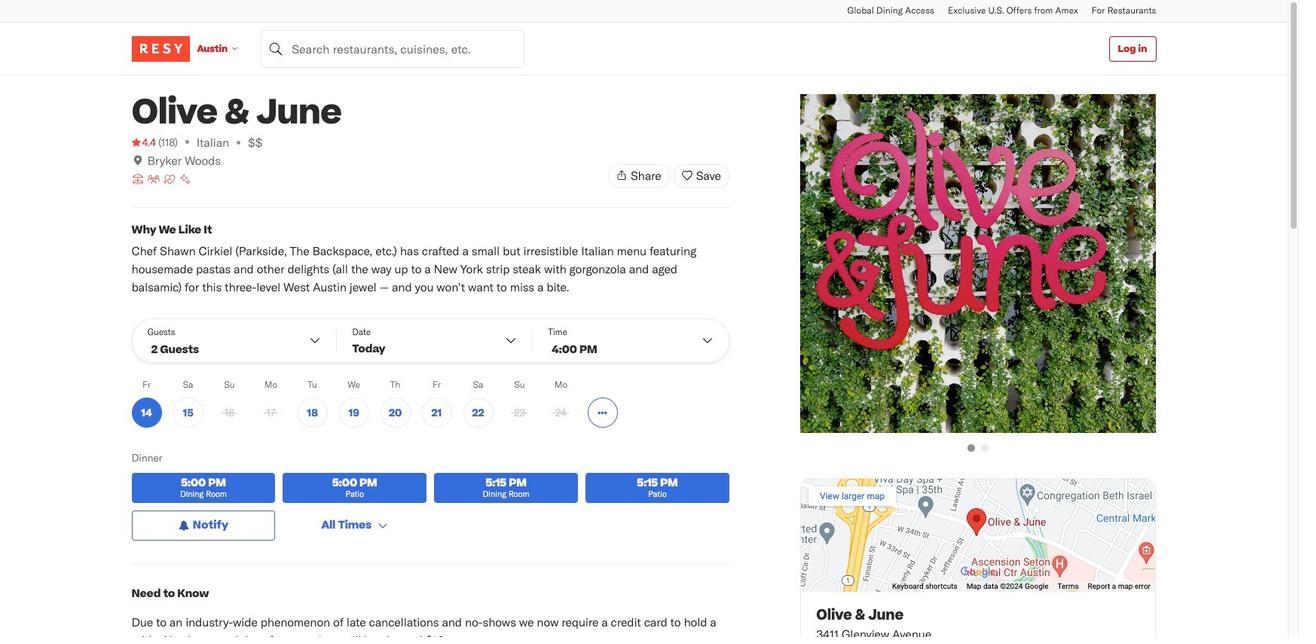 Task type: locate. For each thing, give the bounding box(es) containing it.
Search restaurants, cuisines, etc. text field
[[261, 30, 525, 67]]

None field
[[261, 30, 525, 67]]

4.4 out of 5 stars image
[[132, 135, 156, 150]]



Task type: vqa. For each thing, say whether or not it's contained in the screenshot.
4.8 out of 5 stars image
no



